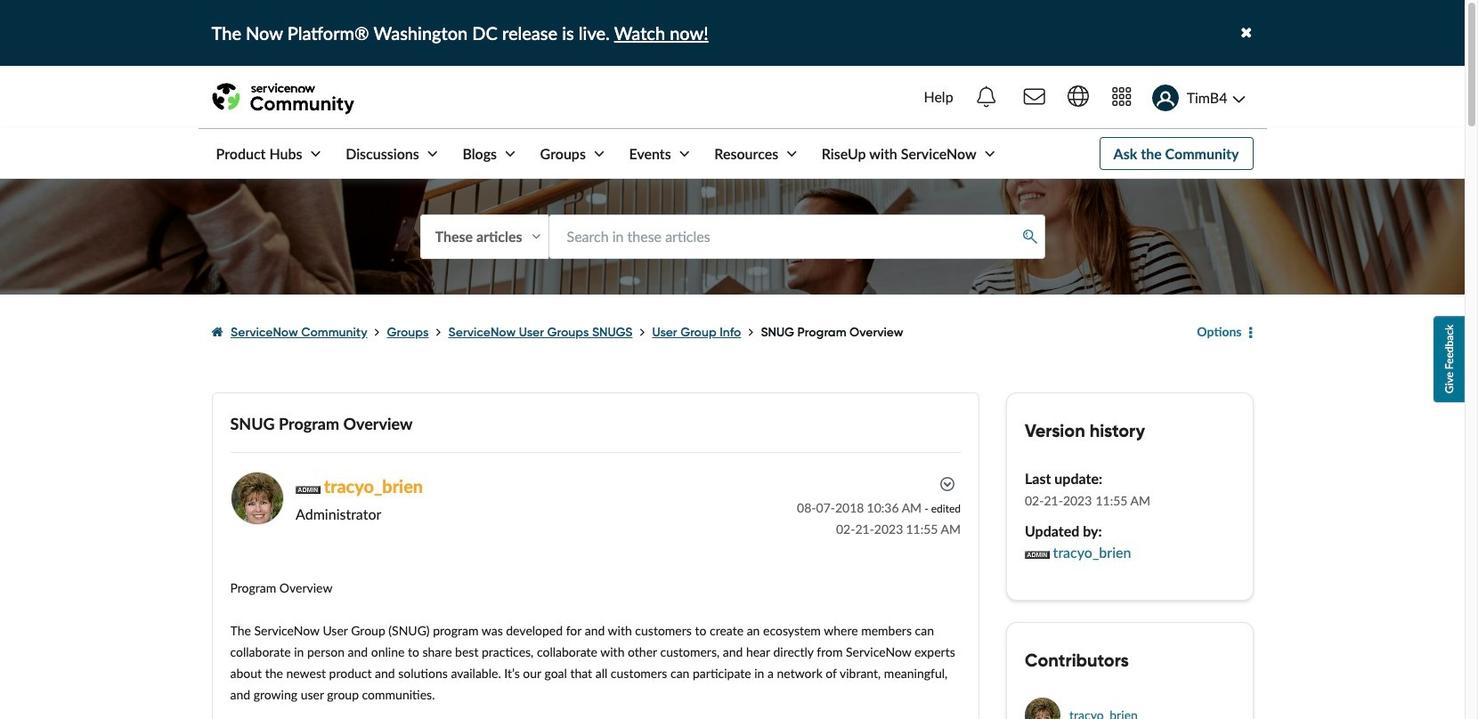 Task type: describe. For each thing, give the bounding box(es) containing it.
2 heading from the top
[[1025, 650, 1235, 671]]

1 heading from the top
[[1025, 420, 1235, 442]]

tracyo_brien image
[[230, 472, 284, 526]]

administrator image
[[296, 487, 321, 495]]



Task type: locate. For each thing, give the bounding box(es) containing it.
close image
[[1241, 25, 1253, 40]]

language selector image
[[1068, 85, 1089, 107]]

heading
[[1025, 420, 1235, 442], [1025, 650, 1235, 671]]

Search text field
[[548, 215, 1045, 259]]

1 vertical spatial heading
[[1025, 650, 1235, 671]]

menu bar
[[198, 129, 999, 178]]

list
[[212, 308, 1186, 357]]

administrator image
[[1025, 551, 1050, 559]]

timb4 image
[[1152, 84, 1179, 111]]

0 vertical spatial heading
[[1025, 420, 1235, 442]]

None submit
[[1017, 224, 1044, 250]]

tracyo_brien image
[[1025, 698, 1061, 720]]



Task type: vqa. For each thing, say whether or not it's contained in the screenshot.
journey.
no



